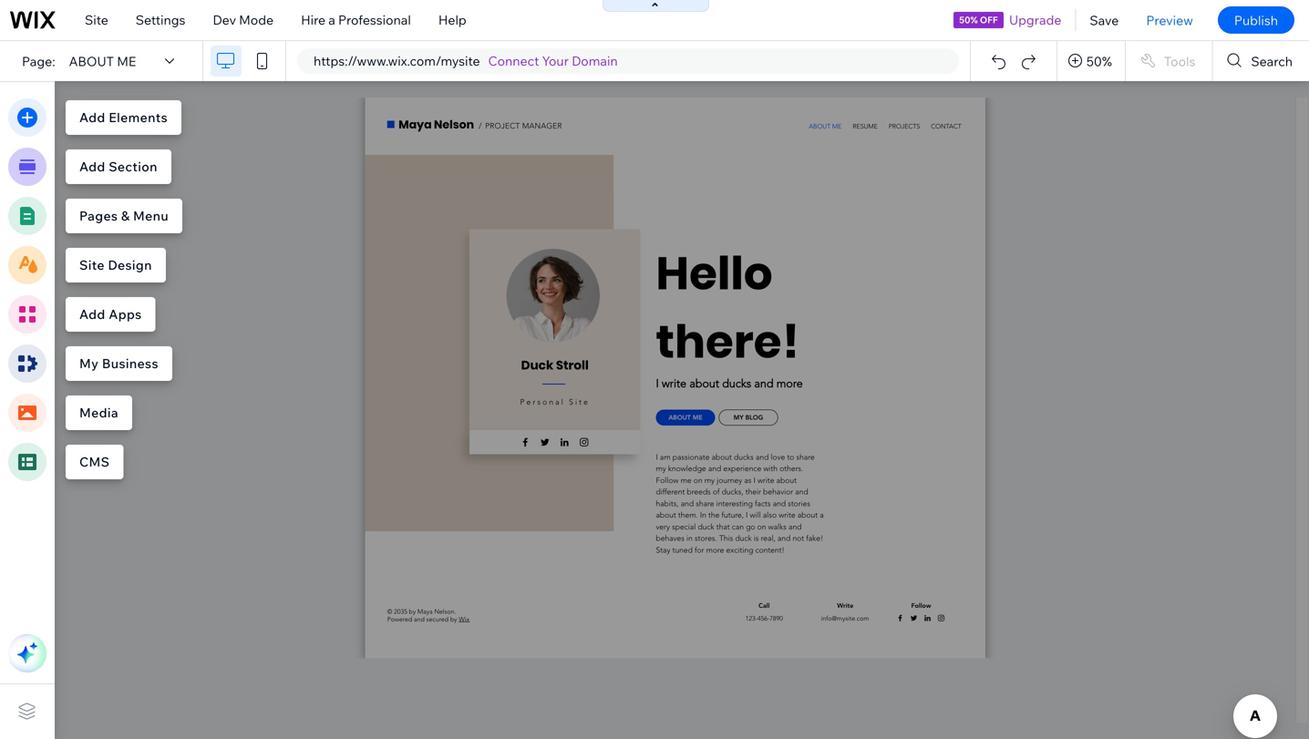 Task type: describe. For each thing, give the bounding box(es) containing it.
section
[[109, 159, 158, 175]]

add for add apps
[[79, 306, 105, 322]]

help
[[438, 12, 467, 28]]

add for add elements
[[79, 109, 105, 125]]

preview
[[1146, 12, 1193, 28]]

dev mode
[[213, 12, 274, 28]]

apps
[[109, 306, 142, 322]]

pages & menu
[[79, 208, 169, 224]]

50% button
[[1058, 41, 1125, 81]]

elements
[[109, 109, 168, 125]]

https://www.wix.com/mysite connect your domain
[[314, 53, 618, 69]]

off
[[980, 14, 998, 26]]

50% off
[[959, 14, 998, 26]]

cms
[[79, 454, 110, 470]]

&
[[121, 208, 130, 224]]

about me
[[69, 53, 136, 69]]

search button
[[1213, 41, 1309, 81]]

preview button
[[1133, 0, 1207, 40]]

publish button
[[1218, 6, 1295, 34]]

a
[[328, 12, 335, 28]]

business
[[102, 356, 159, 372]]

site for site design
[[79, 257, 105, 273]]

professional
[[338, 12, 411, 28]]

domain
[[572, 53, 618, 69]]

dev
[[213, 12, 236, 28]]

https://www.wix.com/mysite
[[314, 53, 480, 69]]

save button
[[1076, 0, 1133, 40]]

publish
[[1234, 12, 1278, 28]]



Task type: locate. For each thing, give the bounding box(es) containing it.
add
[[79, 109, 105, 125], [79, 159, 105, 175], [79, 306, 105, 322]]

50% left off at the top
[[959, 14, 978, 26]]

upgrade
[[1009, 12, 1062, 28]]

tools
[[1164, 53, 1196, 69]]

my
[[79, 356, 99, 372]]

hire
[[301, 12, 326, 28]]

0 vertical spatial add
[[79, 109, 105, 125]]

my business
[[79, 356, 159, 372]]

1 vertical spatial add
[[79, 159, 105, 175]]

50% down 'save'
[[1087, 53, 1112, 69]]

add left apps at the left top of the page
[[79, 306, 105, 322]]

add left elements
[[79, 109, 105, 125]]

about
[[69, 53, 114, 69]]

2 vertical spatial add
[[79, 306, 105, 322]]

50%
[[959, 14, 978, 26], [1087, 53, 1112, 69]]

1 vertical spatial 50%
[[1087, 53, 1112, 69]]

site design
[[79, 257, 152, 273]]

me
[[117, 53, 136, 69]]

site for site
[[85, 12, 108, 28]]

1 vertical spatial site
[[79, 257, 105, 273]]

site up about
[[85, 12, 108, 28]]

3 add from the top
[[79, 306, 105, 322]]

add elements
[[79, 109, 168, 125]]

2 add from the top
[[79, 159, 105, 175]]

add section
[[79, 159, 158, 175]]

connect
[[488, 53, 539, 69]]

50% inside button
[[1087, 53, 1112, 69]]

search
[[1251, 53, 1293, 69]]

1 add from the top
[[79, 109, 105, 125]]

add left section
[[79, 159, 105, 175]]

tools button
[[1126, 41, 1212, 81]]

0 vertical spatial 50%
[[959, 14, 978, 26]]

50% for 50% off
[[959, 14, 978, 26]]

mode
[[239, 12, 274, 28]]

add for add section
[[79, 159, 105, 175]]

site left design
[[79, 257, 105, 273]]

hire a professional
[[301, 12, 411, 28]]

save
[[1090, 12, 1119, 28]]

0 vertical spatial site
[[85, 12, 108, 28]]

media
[[79, 405, 119, 421]]

your
[[542, 53, 569, 69]]

50% for 50%
[[1087, 53, 1112, 69]]

pages
[[79, 208, 118, 224]]

settings
[[136, 12, 185, 28]]

design
[[108, 257, 152, 273]]

0 horizontal spatial 50%
[[959, 14, 978, 26]]

1 horizontal spatial 50%
[[1087, 53, 1112, 69]]

site
[[85, 12, 108, 28], [79, 257, 105, 273]]

menu
[[133, 208, 169, 224]]

add apps
[[79, 306, 142, 322]]



Task type: vqa. For each thing, say whether or not it's contained in the screenshot.
Hire
yes



